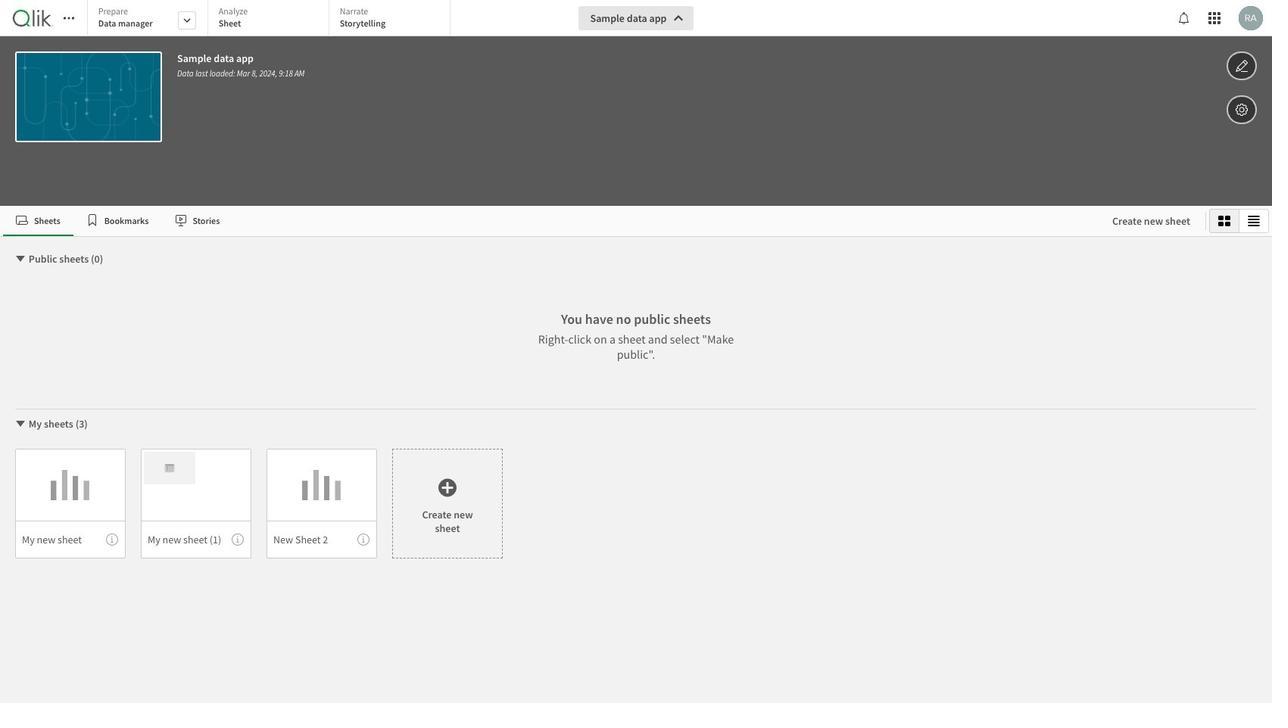 Task type: vqa. For each thing, say whether or not it's contained in the screenshot.
5
no



Task type: locate. For each thing, give the bounding box(es) containing it.
tooltip inside my new sheet sheet is selected. press the spacebar or enter key to open my new sheet sheet. use the right and left arrow keys to navigate. element
[[106, 534, 118, 546]]

tooltip inside my new sheet (1) sheet is selected. press the spacebar or enter key to open my new sheet (1) sheet. use the right and left arrow keys to navigate. element
[[232, 534, 244, 546]]

3 tooltip from the left
[[358, 534, 370, 546]]

tab list
[[87, 0, 456, 38], [3, 206, 1098, 236]]

2 tooltip from the left
[[232, 534, 244, 546]]

toolbar
[[0, 0, 1273, 206]]

tooltip inside new sheet 2 sheet is selected. press the spacebar or enter key to open new sheet 2 sheet. use the right and left arrow keys to navigate. element
[[358, 534, 370, 546]]

1 horizontal spatial tooltip
[[232, 534, 244, 546]]

ruby anderson image
[[1239, 6, 1264, 30]]

3 menu item from the left
[[267, 521, 377, 559]]

edit image
[[1236, 57, 1249, 75]]

1 menu item from the left
[[15, 521, 126, 559]]

my new sheet sheet is selected. press the spacebar or enter key to open my new sheet sheet. use the right and left arrow keys to navigate. element
[[15, 449, 126, 559]]

0 horizontal spatial menu item
[[15, 521, 126, 559]]

application
[[0, 0, 1273, 704]]

collapse image
[[14, 253, 27, 265]]

2 horizontal spatial tooltip
[[358, 534, 370, 546]]

0 horizontal spatial tooltip
[[106, 534, 118, 546]]

2 horizontal spatial menu item
[[267, 521, 377, 559]]

group
[[1210, 209, 1270, 233]]

1 tooltip from the left
[[106, 534, 118, 546]]

1 vertical spatial tab list
[[3, 206, 1098, 236]]

1 horizontal spatial menu item
[[141, 521, 252, 559]]

menu item
[[15, 521, 126, 559], [141, 521, 252, 559], [267, 521, 377, 559]]

2 menu item from the left
[[141, 521, 252, 559]]

tooltip
[[106, 534, 118, 546], [232, 534, 244, 546], [358, 534, 370, 546]]

menu item for new sheet 2 sheet is selected. press the spacebar or enter key to open new sheet 2 sheet. use the right and left arrow keys to navigate. element
[[267, 521, 377, 559]]



Task type: describe. For each thing, give the bounding box(es) containing it.
tooltip for menu item associated with my new sheet sheet is selected. press the spacebar or enter key to open my new sheet sheet. use the right and left arrow keys to navigate. element
[[106, 534, 118, 546]]

0 vertical spatial tab list
[[87, 0, 456, 38]]

collapse image
[[14, 418, 27, 430]]

my new sheet (1) sheet is selected. press the spacebar or enter key to open my new sheet (1) sheet. use the right and left arrow keys to navigate. element
[[141, 449, 252, 559]]

tooltip for new sheet 2 sheet is selected. press the spacebar or enter key to open new sheet 2 sheet. use the right and left arrow keys to navigate. element's menu item
[[358, 534, 370, 546]]

new sheet 2 sheet is selected. press the spacebar or enter key to open new sheet 2 sheet. use the right and left arrow keys to navigate. element
[[267, 449, 377, 559]]

menu item for my new sheet (1) sheet is selected. press the spacebar or enter key to open my new sheet (1) sheet. use the right and left arrow keys to navigate. element
[[141, 521, 252, 559]]

app options image
[[1236, 101, 1249, 119]]

tooltip for my new sheet (1) sheet is selected. press the spacebar or enter key to open my new sheet (1) sheet. use the right and left arrow keys to navigate. element menu item
[[232, 534, 244, 546]]

list view image
[[1248, 215, 1261, 227]]

grid view image
[[1219, 215, 1231, 227]]

menu item for my new sheet sheet is selected. press the spacebar or enter key to open my new sheet sheet. use the right and left arrow keys to navigate. element
[[15, 521, 126, 559]]



